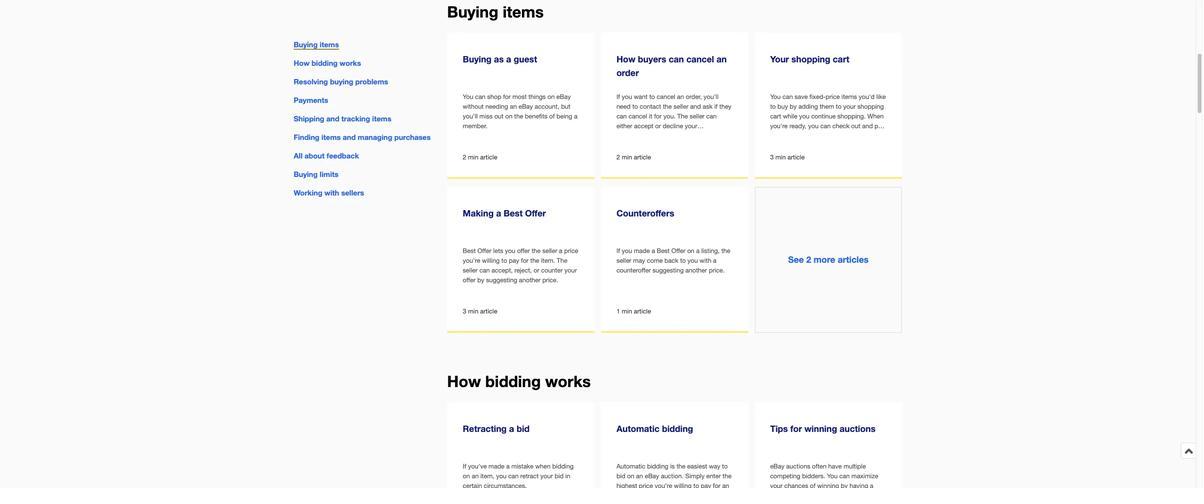 Task type: locate. For each thing, give the bounding box(es) containing it.
ebay up "competing"
[[770, 463, 785, 471]]

request.
[[652, 132, 675, 140]]

another down a listing,
[[685, 267, 707, 274]]

or inside best offer lets you offer the seller a price you're willing to pay for the item. the seller can accept, reject, or counter your offer by suggesting another price.
[[534, 267, 539, 274]]

a up counter
[[559, 248, 562, 255]]

1 vertical spatial or
[[534, 267, 539, 274]]

buying limits link
[[293, 170, 338, 179]]

1 vertical spatial offer
[[463, 277, 476, 284]]

you'd
[[859, 93, 875, 101]]

0 vertical spatial price
[[826, 93, 840, 101]]

0 vertical spatial 3
[[770, 154, 774, 161]]

1 horizontal spatial the
[[677, 113, 688, 120]]

multiple inside ebay auctions often have multiple competing bidders. you can maximize your chances of winning by having
[[844, 463, 866, 471]]

if inside if you want to cancel an order, you'll need to contact the seller and ask if they can cancel it for you. the seller can either accept or decline your cancellation request.
[[617, 93, 620, 101]]

a
[[506, 54, 511, 65], [574, 113, 577, 120], [496, 208, 501, 219], [559, 248, 562, 255], [652, 248, 655, 255], [713, 257, 717, 265], [509, 424, 514, 434], [506, 463, 510, 471]]

0 horizontal spatial suggesting
[[486, 277, 517, 284]]

1 horizontal spatial by
[[790, 103, 797, 110]]

0 vertical spatial by
[[790, 103, 797, 110]]

price inside automatic bidding is the easiest way to bid on an ebay auction. simply enter the highest price you're willing to pay for
[[639, 483, 653, 488]]

you up circumstances.
[[496, 473, 507, 480]]

shopping down the you'd
[[858, 103, 884, 110]]

best inside best offer lets you offer the seller a price you're willing to pay for the item. the seller can accept, reject, or counter your offer by suggesting another price.
[[463, 248, 476, 255]]

seller down ask
[[690, 113, 705, 120]]

out down the shopping.
[[851, 123, 860, 130]]

buying items link
[[293, 40, 339, 50]]

you inside you can shop for most things on ebay without needing an ebay account, but you'll miss out on the benefits of being a member.
[[463, 93, 473, 101]]

cancel inside 'how buyers can cancel an order'
[[686, 54, 714, 65]]

on up certain
[[463, 473, 470, 480]]

cancel up contact
[[657, 93, 675, 101]]

offer up back
[[671, 248, 685, 255]]

1 horizontal spatial with
[[700, 257, 711, 265]]

1 2 min article from the left
[[463, 154, 497, 161]]

bid
[[517, 424, 530, 434], [555, 473, 564, 480], [617, 473, 625, 480]]

a right being
[[574, 113, 577, 120]]

items down 'ready,'
[[804, 132, 819, 140]]

you'll
[[463, 113, 478, 120]]

article down member.
[[480, 154, 497, 161]]

with down limits
[[324, 189, 339, 197]]

3 for making a best offer
[[463, 308, 466, 315]]

1 horizontal spatial 3
[[770, 154, 774, 161]]

0 vertical spatial with
[[324, 189, 339, 197]]

multiple up maximize
[[844, 463, 866, 471]]

min for making
[[468, 308, 478, 315]]

by inside you can save fixed-price items you'd like to buy by adding them to your shopping cart while you continue shopping. when you're ready, you can check out and pay for multiple items in one go.
[[790, 103, 797, 110]]

pay up the reject,
[[509, 257, 519, 265]]

cancel up accept
[[629, 113, 647, 120]]

if left you've at the left of the page
[[463, 463, 466, 471]]

multiple down 'ready,'
[[780, 132, 802, 140]]

suggesting down back
[[653, 267, 684, 274]]

the up counter
[[557, 257, 567, 265]]

on inside automatic bidding is the easiest way to bid on an ebay auction. simply enter the highest price you're willing to pay for
[[627, 473, 634, 480]]

feedback
[[326, 151, 359, 160]]

how bidding works
[[293, 59, 361, 67], [447, 372, 591, 391]]

cart
[[833, 54, 849, 65], [770, 113, 781, 120]]

buying inside buying items link
[[293, 40, 317, 49]]

automatic
[[617, 424, 660, 434], [617, 463, 645, 471]]

can inside ebay auctions often have multiple competing bidders. you can maximize your chances of winning by having
[[839, 473, 850, 480]]

2 for how buyers can cancel an order
[[617, 154, 620, 161]]

decline
[[663, 123, 683, 130]]

1 vertical spatial cart
[[770, 113, 781, 120]]

2 automatic from the top
[[617, 463, 645, 471]]

on
[[548, 93, 555, 101], [505, 113, 513, 120], [687, 248, 694, 255], [463, 473, 470, 480], [627, 473, 634, 480]]

an down most
[[510, 103, 517, 110]]

1 horizontal spatial multiple
[[844, 463, 866, 471]]

of down account,
[[549, 113, 555, 120]]

article for as
[[480, 154, 497, 161]]

you can shop for most things on ebay without needing an ebay account, but you'll miss out on the benefits of being a member.
[[463, 93, 577, 130]]

0 vertical spatial 3 min article
[[770, 154, 805, 161]]

you
[[622, 93, 632, 101], [799, 113, 810, 120], [808, 123, 819, 130], [505, 248, 515, 255], [688, 257, 698, 265], [496, 473, 507, 480]]

an left order,
[[677, 93, 684, 101]]

3 min article down accept,
[[463, 308, 497, 315]]

to right way
[[722, 463, 728, 471]]

payments link
[[293, 96, 328, 104]]

continue
[[811, 113, 836, 120]]

2 min article down cancellation
[[617, 154, 651, 161]]

the right enter
[[723, 473, 732, 480]]

ebay inside automatic bidding is the easiest way to bid on an ebay auction. simply enter the highest price you're willing to pay for
[[645, 473, 659, 480]]

you've
[[468, 463, 487, 471]]

2 horizontal spatial offer
[[671, 248, 685, 255]]

an inside automatic bidding is the easiest way to bid on an ebay auction. simply enter the highest price you're willing to pay for
[[636, 473, 643, 480]]

offer left lets
[[478, 248, 492, 255]]

best inside if you made a best offer on a listing, the seller may come back to you with a counteroffer suggesting another price.
[[657, 248, 670, 255]]

pay inside best offer lets you offer the seller a price you're willing to pay for the item. the seller can accept, reject, or counter your offer by suggesting another price.
[[509, 257, 519, 265]]

1 horizontal spatial 2
[[617, 154, 620, 161]]

back
[[665, 257, 678, 265]]

1 horizontal spatial or
[[655, 123, 661, 130]]

pay inside you can save fixed-price items you'd like to buy by adding them to your shopping cart while you continue shopping. when you're ready, you can check out and pay for multiple items in one go.
[[875, 123, 885, 130]]

min for your
[[775, 154, 786, 161]]

0 vertical spatial price.
[[709, 267, 725, 274]]

managing
[[358, 133, 392, 142]]

ebay up but
[[556, 93, 571, 101]]

by inside ebay auctions often have multiple competing bidders. you can maximize your chances of winning by having
[[841, 483, 848, 488]]

2 horizontal spatial bid
[[617, 473, 625, 480]]

1 horizontal spatial cancel
[[657, 93, 675, 101]]

if inside if you made a best offer on a listing, the seller may come back to you with a counteroffer suggesting another price.
[[617, 248, 620, 255]]

maximize
[[852, 473, 878, 480]]

you can save fixed-price items you'd like to buy by adding them to your shopping cart while you continue shopping. when you're ready, you can check out and pay for multiple items in one go.
[[770, 93, 886, 140]]

2 vertical spatial pay
[[701, 483, 711, 488]]

in
[[821, 132, 826, 140], [565, 473, 570, 480]]

1 horizontal spatial shopping
[[858, 103, 884, 110]]

you
[[463, 93, 473, 101], [770, 93, 781, 101]]

2 horizontal spatial best
[[657, 248, 670, 255]]

1 vertical spatial you're
[[655, 483, 672, 488]]

0 vertical spatial willing
[[482, 257, 500, 265]]

2 min article for buying as a guest
[[463, 154, 497, 161]]

bid up highest
[[617, 473, 625, 480]]

for right shop
[[503, 93, 511, 101]]

on inside if you've made a mistake when bidding on an item, you can retract your bid in certain circumstances.
[[463, 473, 470, 480]]

0 horizontal spatial 2 min article
[[463, 154, 497, 161]]

willing down lets
[[482, 257, 500, 265]]

0 vertical spatial automatic
[[617, 424, 660, 434]]

1 vertical spatial 3
[[463, 308, 466, 315]]

0 horizontal spatial buying items
[[293, 40, 339, 49]]

1 automatic from the top
[[617, 424, 660, 434]]

auctions
[[840, 424, 876, 434], [786, 463, 810, 471]]

price. down a listing,
[[709, 267, 725, 274]]

the right you.
[[677, 113, 688, 120]]

on up highest
[[627, 473, 634, 480]]

1 vertical spatial 3 min article
[[463, 308, 497, 315]]

counteroffer
[[617, 267, 651, 274]]

0 horizontal spatial works
[[339, 59, 361, 67]]

shopping.
[[838, 113, 866, 120]]

and down order,
[[690, 103, 701, 110]]

for inside automatic bidding is the easiest way to bid on an ebay auction. simply enter the highest price you're willing to pay for
[[713, 483, 721, 488]]

can right the buyers
[[669, 54, 684, 65]]

0 horizontal spatial out
[[494, 113, 504, 120]]

counteroffers
[[617, 208, 674, 219]]

you inside if you made a best offer on a listing, the seller may come back to you with a counteroffer suggesting another price.
[[688, 257, 698, 265]]

2
[[463, 154, 466, 161], [617, 154, 620, 161], [806, 254, 811, 265]]

buying limits
[[293, 170, 338, 179]]

working with sellers link
[[293, 189, 364, 197]]

bidders. you
[[802, 473, 838, 480]]

buying items
[[447, 3, 544, 21], [293, 40, 339, 49]]

0 horizontal spatial 3 min article
[[463, 308, 497, 315]]

another inside best offer lets you offer the seller a price you're willing to pay for the item. the seller can accept, reject, or counter your offer by suggesting another price.
[[519, 277, 541, 284]]

1 vertical spatial shopping
[[858, 103, 884, 110]]

0 horizontal spatial another
[[519, 277, 541, 284]]

a inside best offer lets you offer the seller a price you're willing to pay for the item. the seller can accept, reject, or counter your offer by suggesting another price.
[[559, 248, 562, 255]]

1 horizontal spatial suggesting
[[653, 267, 684, 274]]

bid right retract
[[555, 473, 564, 480]]

pay
[[875, 123, 885, 130], [509, 257, 519, 265], [701, 483, 711, 488]]

2 vertical spatial price
[[639, 483, 653, 488]]

save
[[795, 93, 808, 101]]

your
[[770, 54, 789, 65]]

2 horizontal spatial price
[[826, 93, 840, 101]]

0 vertical spatial pay
[[875, 123, 885, 130]]

about
[[304, 151, 324, 160]]

1 vertical spatial price.
[[542, 277, 558, 284]]

1 you from the left
[[463, 93, 473, 101]]

circumstances.
[[484, 483, 527, 488]]

0 vertical spatial suggesting
[[653, 267, 684, 274]]

1 vertical spatial suggesting
[[486, 277, 517, 284]]

0 horizontal spatial price
[[564, 248, 578, 255]]

on left a listing,
[[687, 248, 694, 255]]

1 horizontal spatial offer
[[517, 248, 530, 255]]

the
[[677, 113, 688, 120], [557, 257, 567, 265]]

the up the item.
[[532, 248, 541, 255]]

buying as a guest
[[463, 54, 537, 65]]

article down cancellation
[[634, 154, 651, 161]]

your inside you can save fixed-price items you'd like to buy by adding them to your shopping cart while you continue shopping. when you're ready, you can check out and pay for multiple items in one go.
[[843, 103, 856, 110]]

2 horizontal spatial by
[[841, 483, 848, 488]]

0 vertical spatial if
[[617, 93, 620, 101]]

2 vertical spatial by
[[841, 483, 848, 488]]

finding items and managing purchases
[[293, 133, 430, 142]]

2 down cancellation
[[617, 154, 620, 161]]

things
[[528, 93, 546, 101]]

1 horizontal spatial 2 min article
[[617, 154, 651, 161]]

1 horizontal spatial you're
[[655, 483, 672, 488]]

0 vertical spatial in
[[821, 132, 826, 140]]

1 vertical spatial of
[[810, 483, 816, 488]]

0 vertical spatial out
[[494, 113, 504, 120]]

article
[[480, 154, 497, 161], [634, 154, 651, 161], [788, 154, 805, 161], [480, 308, 497, 315], [634, 308, 651, 315]]

0 vertical spatial of
[[549, 113, 555, 120]]

shopping
[[792, 54, 830, 65], [858, 103, 884, 110]]

a inside you can shop for most things on ebay without needing an ebay account, but you'll miss out on the benefits of being a member.
[[574, 113, 577, 120]]

price.
[[709, 267, 725, 274], [542, 277, 558, 284]]

and left 'tracking'
[[326, 114, 339, 123]]

willing down auction.
[[674, 483, 692, 488]]

best right making
[[504, 208, 523, 219]]

you up without
[[463, 93, 473, 101]]

1 horizontal spatial offer
[[525, 208, 546, 219]]

1 horizontal spatial out
[[851, 123, 860, 130]]

seller left accept,
[[463, 267, 478, 274]]

ebay down most
[[519, 103, 533, 110]]

items left the you'd
[[842, 93, 857, 101]]

0 horizontal spatial 2
[[463, 154, 466, 161]]

article for buyers
[[634, 154, 651, 161]]

pay down when
[[875, 123, 885, 130]]

2 down member.
[[463, 154, 466, 161]]

3 min article
[[770, 154, 805, 161], [463, 308, 497, 315]]

to right 'them'
[[836, 103, 842, 110]]

to up accept,
[[501, 257, 507, 265]]

1 vertical spatial willing
[[674, 483, 692, 488]]

another
[[685, 267, 707, 274], [519, 277, 541, 284]]

1 horizontal spatial price
[[639, 483, 653, 488]]

bid inside automatic bidding is the easiest way to bid on an ebay auction. simply enter the highest price you're willing to pay for
[[617, 473, 625, 480]]

1 vertical spatial multiple
[[844, 463, 866, 471]]

all
[[293, 151, 302, 160]]

you're down making
[[463, 257, 480, 265]]

offer
[[517, 248, 530, 255], [463, 277, 476, 284]]

simply
[[685, 473, 705, 480]]

an up you'll
[[717, 54, 727, 65]]

out inside you can save fixed-price items you'd like to buy by adding them to your shopping cart while you continue shopping. when you're ready, you can check out and pay for multiple items in one go.
[[851, 123, 860, 130]]

but
[[561, 103, 570, 110]]

if for retracting a bid
[[463, 463, 466, 471]]

if inside if you've made a mistake when bidding on an item, you can retract your bid in certain circumstances.
[[463, 463, 466, 471]]

0 horizontal spatial multiple
[[780, 132, 802, 140]]

want
[[634, 93, 648, 101]]

works
[[339, 59, 361, 67], [545, 372, 591, 391]]

price inside best offer lets you offer the seller a price you're willing to pay for the item. the seller can accept, reject, or counter your offer by suggesting another price.
[[564, 248, 578, 255]]

benefits
[[525, 113, 548, 120]]

bid inside if you've made a mistake when bidding on an item, you can retract your bid in certain circumstances.
[[555, 473, 564, 480]]

for inside you can shop for most things on ebay without needing an ebay account, but you'll miss out on the benefits of being a member.
[[503, 93, 511, 101]]

1 vertical spatial out
[[851, 123, 860, 130]]

of inside you can shop for most things on ebay without needing an ebay account, but you'll miss out on the benefits of being a member.
[[549, 113, 555, 120]]

price. inside if you made a best offer on a listing, the seller may come back to you with a counteroffer suggesting another price.
[[709, 267, 725, 274]]

the item.
[[530, 257, 555, 265]]

bidding inside if you've made a mistake when bidding on an item, you can retract your bid in certain circumstances.
[[552, 463, 574, 471]]

your right decline
[[685, 123, 697, 130]]

winning
[[805, 424, 837, 434], [817, 483, 839, 488]]

it
[[649, 113, 652, 120]]

pay down enter
[[701, 483, 711, 488]]

best up back
[[657, 248, 670, 255]]

retract
[[520, 473, 539, 480]]

often
[[812, 463, 827, 471]]

2 2 min article from the left
[[617, 154, 651, 161]]

1 vertical spatial another
[[519, 277, 541, 284]]

you right lets
[[505, 248, 515, 255]]

to
[[649, 93, 655, 101], [632, 103, 638, 110], [770, 103, 776, 110], [836, 103, 842, 110], [501, 257, 507, 265], [680, 257, 686, 265], [722, 463, 728, 471], [693, 483, 699, 488]]

automatic inside automatic bidding is the easiest way to bid on an ebay auction. simply enter the highest price you're willing to pay for
[[617, 463, 645, 471]]

can
[[669, 54, 684, 65], [475, 93, 485, 101], [783, 93, 793, 101], [617, 113, 627, 120], [706, 113, 717, 120], [820, 123, 831, 130], [479, 267, 490, 274], [508, 473, 519, 480], [839, 473, 850, 480]]

you're inside automatic bidding is the easiest way to bid on an ebay auction. simply enter the highest price you're willing to pay for
[[655, 483, 672, 488]]

winning inside ebay auctions often have multiple competing bidders. you can maximize your chances of winning by having
[[817, 483, 839, 488]]

in right retract
[[565, 473, 570, 480]]

for down enter
[[713, 483, 721, 488]]

being
[[557, 113, 572, 120]]

3 min article for your
[[770, 154, 805, 161]]

willing inside automatic bidding is the easiest way to bid on an ebay auction. simply enter the highest price you're willing to pay for
[[674, 483, 692, 488]]

resolving buying problems
[[293, 77, 388, 86]]

you're down auction.
[[655, 483, 672, 488]]

0 horizontal spatial cancel
[[629, 113, 647, 120]]

1 horizontal spatial of
[[810, 483, 816, 488]]

for up the reject,
[[521, 257, 529, 265]]

shopping right your
[[792, 54, 830, 65]]

items
[[503, 3, 544, 21], [319, 40, 339, 49], [842, 93, 857, 101], [372, 114, 391, 123], [804, 132, 819, 140], [321, 133, 340, 142]]

min for how
[[622, 154, 632, 161]]

0 horizontal spatial best
[[463, 248, 476, 255]]

1 vertical spatial works
[[545, 372, 591, 391]]

2 you from the left
[[770, 93, 781, 101]]

2 horizontal spatial pay
[[875, 123, 885, 130]]

0 horizontal spatial bid
[[517, 424, 530, 434]]

the inside if you made a best offer on a listing, the seller may come back to you with a counteroffer suggesting another price.
[[721, 248, 730, 255]]

shipping
[[293, 114, 324, 123]]

auctions up "competing"
[[786, 463, 810, 471]]

if left the you made
[[617, 248, 620, 255]]

you inside if you've made a mistake when bidding on an item, you can retract your bid in certain circumstances.
[[496, 473, 507, 480]]

2 horizontal spatial how
[[617, 54, 636, 65]]

best left lets
[[463, 248, 476, 255]]

payments
[[293, 96, 328, 104]]

seller up the item.
[[542, 248, 557, 255]]

of down the bidders. you
[[810, 483, 816, 488]]

a right made
[[506, 463, 510, 471]]

2 for buying as a guest
[[463, 154, 466, 161]]

and inside if you want to cancel an order, you'll need to contact the seller and ask if they can cancel it for you. the seller can either accept or decline your cancellation request.
[[690, 103, 701, 110]]

either
[[617, 123, 632, 130]]

an inside you can shop for most things on ebay without needing an ebay account, but you'll miss out on the benefits of being a member.
[[510, 103, 517, 110]]

a right making
[[496, 208, 501, 219]]

the left benefits
[[514, 113, 523, 120]]

0 horizontal spatial in
[[565, 473, 570, 480]]

offer inside if you made a best offer on a listing, the seller may come back to you with a counteroffer suggesting another price.
[[671, 248, 685, 255]]

can left accept,
[[479, 267, 490, 274]]

0 vertical spatial you're
[[463, 257, 480, 265]]

1 vertical spatial the
[[557, 257, 567, 265]]

1 vertical spatial with
[[700, 257, 711, 265]]

2 min article down member.
[[463, 154, 497, 161]]

or up request.
[[655, 123, 661, 130]]

for down you're
[[770, 132, 778, 140]]

your inside if you've made a mistake when bidding on an item, you can retract your bid in certain circumstances.
[[540, 473, 553, 480]]

0 horizontal spatial you
[[463, 93, 473, 101]]

items up all about feedback link
[[321, 133, 340, 142]]

article down 'ready,'
[[788, 154, 805, 161]]

1 horizontal spatial pay
[[701, 483, 711, 488]]

you inside you can save fixed-price items you'd like to buy by adding them to your shopping cart while you continue shopping. when you're ready, you can check out and pay for multiple items in one go.
[[770, 93, 781, 101]]

1 horizontal spatial bid
[[555, 473, 564, 480]]

1 vertical spatial winning
[[817, 483, 839, 488]]

limits
[[319, 170, 338, 179]]

1 vertical spatial pay
[[509, 257, 519, 265]]

1 horizontal spatial cart
[[833, 54, 849, 65]]

1 horizontal spatial how bidding works
[[447, 372, 591, 391]]

best offer lets you offer the seller a price you're willing to pay for the item. the seller can accept, reject, or counter your offer by suggesting another price.
[[463, 248, 578, 284]]

shop
[[487, 93, 501, 101]]

the right a listing,
[[721, 248, 730, 255]]

1 horizontal spatial you
[[770, 93, 781, 101]]

1 vertical spatial price
[[564, 248, 578, 255]]

your up the shopping.
[[843, 103, 856, 110]]

0 horizontal spatial how bidding works
[[293, 59, 361, 67]]

automatic bidding is the easiest way to bid on an ebay auction. simply enter the highest price you're willing to pay for 
[[617, 463, 732, 488]]

1 vertical spatial auctions
[[786, 463, 810, 471]]

a right retracting
[[509, 424, 514, 434]]

0 horizontal spatial shopping
[[792, 54, 830, 65]]

0 horizontal spatial you're
[[463, 257, 480, 265]]

can up circumstances.
[[508, 473, 519, 480]]

1 horizontal spatial 3 min article
[[770, 154, 805, 161]]

of
[[549, 113, 555, 120], [810, 483, 816, 488]]

out down "needing"
[[494, 113, 504, 120]]

you up need
[[622, 93, 632, 101]]

to right back
[[680, 257, 686, 265]]

suggesting
[[653, 267, 684, 274], [486, 277, 517, 284]]

2 vertical spatial if
[[463, 463, 466, 471]]

article for shopping
[[788, 154, 805, 161]]

offer
[[525, 208, 546, 219], [478, 248, 492, 255], [671, 248, 685, 255]]

0 horizontal spatial offer
[[478, 248, 492, 255]]

article down accept,
[[480, 308, 497, 315]]

can up without
[[475, 93, 485, 101]]

3
[[770, 154, 774, 161], [463, 308, 466, 315]]

0 vertical spatial or
[[655, 123, 661, 130]]

an inside 'how buyers can cancel an order'
[[717, 54, 727, 65]]

buying
[[330, 77, 353, 86]]

1 vertical spatial by
[[477, 277, 484, 284]]

your down "competing"
[[770, 483, 783, 488]]

accept,
[[492, 267, 513, 274]]

best
[[504, 208, 523, 219], [463, 248, 476, 255], [657, 248, 670, 255]]



Task type: vqa. For each thing, say whether or not it's contained in the screenshot.
INTRODUCING<BR/>EBAY LIVE! element
no



Task type: describe. For each thing, give the bounding box(es) containing it.
shopping inside you can save fixed-price items you'd like to buy by adding them to your shopping cart while you continue shopping. when you're ready, you can check out and pay for multiple items in one go.
[[858, 103, 884, 110]]

3 for your shopping cart
[[770, 154, 774, 161]]

sellers
[[341, 189, 364, 197]]

in inside you can save fixed-price items you'd like to buy by adding them to your shopping cart while you continue shopping. when you're ready, you can check out and pay for multiple items in one go.
[[821, 132, 826, 140]]

1 horizontal spatial auctions
[[840, 424, 876, 434]]

ebay auctions often have multiple competing bidders. you can maximize your chances of winning by having
[[770, 463, 878, 488]]

0 vertical spatial offer
[[517, 248, 530, 255]]

0 vertical spatial shopping
[[792, 54, 830, 65]]

they
[[719, 103, 732, 110]]

go.
[[840, 132, 849, 140]]

0 vertical spatial winning
[[805, 424, 837, 434]]

resolving buying problems link
[[293, 77, 388, 86]]

0 horizontal spatial how
[[293, 59, 309, 67]]

items up managing
[[372, 114, 391, 123]]

can inside best offer lets you offer the seller a price you're willing to pay for the item. the seller can accept, reject, or counter your offer by suggesting another price.
[[479, 267, 490, 274]]

or inside if you want to cancel an order, you'll need to contact the seller and ask if they can cancel it for you. the seller can either accept or decline your cancellation request.
[[655, 123, 661, 130]]

retracting a bid
[[463, 424, 530, 434]]

working
[[293, 189, 322, 197]]

to inside if you made a best offer on a listing, the seller may come back to you with a counteroffer suggesting another price.
[[680, 257, 686, 265]]

come
[[647, 257, 663, 265]]

the right is
[[677, 463, 685, 471]]

way
[[709, 463, 720, 471]]

tracking
[[341, 114, 370, 123]]

cancellation
[[617, 132, 650, 140]]

order,
[[686, 93, 702, 101]]

your shopping cart
[[770, 54, 849, 65]]

while
[[783, 113, 797, 120]]

most
[[513, 93, 527, 101]]

your inside best offer lets you offer the seller a price you're willing to pay for the item. the seller can accept, reject, or counter your offer by suggesting another price.
[[565, 267, 577, 274]]

ask
[[703, 103, 713, 110]]

how buyers can cancel an order
[[617, 54, 727, 78]]

on up account,
[[548, 93, 555, 101]]

guest
[[514, 54, 537, 65]]

to inside best offer lets you offer the seller a price you're willing to pay for the item. the seller can accept, reject, or counter your offer by suggesting another price.
[[501, 257, 507, 265]]

may
[[633, 257, 645, 265]]

2 min article for how buyers can cancel an order
[[617, 154, 651, 161]]

accept
[[634, 123, 654, 130]]

min for buying
[[468, 154, 478, 161]]

making a best offer
[[463, 208, 546, 219]]

price. inside best offer lets you offer the seller a price you're willing to pay for the item. the seller can accept, reject, or counter your offer by suggesting another price.
[[542, 277, 558, 284]]

working with sellers
[[293, 189, 364, 197]]

shipping and tracking items
[[293, 114, 391, 123]]

a up come
[[652, 248, 655, 255]]

ebay inside ebay auctions often have multiple competing bidders. you can maximize your chances of winning by having
[[770, 463, 785, 471]]

1 min article
[[617, 308, 651, 315]]

1 horizontal spatial works
[[545, 372, 591, 391]]

by inside best offer lets you offer the seller a price you're willing to pay for the item. the seller can accept, reject, or counter your offer by suggesting another price.
[[477, 277, 484, 284]]

highest
[[617, 483, 637, 488]]

1 vertical spatial buying items
[[293, 40, 339, 49]]

fixed-
[[810, 93, 826, 101]]

the inside best offer lets you offer the seller a price you're willing to pay for the item. the seller can accept, reject, or counter your offer by suggesting another price.
[[557, 257, 567, 265]]

you for buying as a guest
[[463, 93, 473, 101]]

to down "want"
[[632, 103, 638, 110]]

and up feedback
[[342, 133, 356, 142]]

finding
[[293, 133, 319, 142]]

ready,
[[789, 123, 807, 130]]

if for counteroffers
[[617, 248, 620, 255]]

cart inside you can save fixed-price items you'd like to buy by adding them to your shopping cart while you continue shopping. when you're ready, you can check out and pay for multiple items in one go.
[[770, 113, 781, 120]]

like
[[876, 93, 886, 101]]

bidding inside automatic bidding is the easiest way to bid on an ebay auction. simply enter the highest price you're willing to pay for
[[647, 463, 668, 471]]

another inside if you made a best offer on a listing, the seller may come back to you with a counteroffer suggesting another price.
[[685, 267, 707, 274]]

a down a listing,
[[713, 257, 717, 265]]

0 vertical spatial cart
[[833, 54, 849, 65]]

them
[[820, 103, 834, 110]]

on down "needing"
[[505, 113, 513, 120]]

you're inside best offer lets you offer the seller a price you're willing to pay for the item. the seller can accept, reject, or counter your offer by suggesting another price.
[[463, 257, 480, 265]]

account,
[[535, 103, 559, 110]]

1 vertical spatial how bidding works
[[447, 372, 591, 391]]

automatic for automatic bidding is the easiest way to bid on an ebay auction. simply enter the highest price you're willing to pay for 
[[617, 463, 645, 471]]

lets
[[493, 248, 503, 255]]

an inside if you've made a mistake when bidding on an item, you can retract your bid in certain circumstances.
[[472, 473, 479, 480]]

suggesting inside if you made a best offer on a listing, the seller may come back to you with a counteroffer suggesting another price.
[[653, 267, 684, 274]]

one
[[828, 132, 838, 140]]

the inside if you want to cancel an order, you'll need to contact the seller and ask if they can cancel it for you. the seller can either accept or decline your cancellation request.
[[663, 103, 672, 110]]

needing
[[485, 103, 508, 110]]

miss
[[479, 113, 493, 120]]

the inside if you want to cancel an order, you'll need to contact the seller and ask if they can cancel it for you. the seller can either accept or decline your cancellation request.
[[677, 113, 688, 120]]

buy
[[778, 103, 788, 110]]

suggesting inside best offer lets you offer the seller a price you're willing to pay for the item. the seller can accept, reject, or counter your offer by suggesting another price.
[[486, 277, 517, 284]]

in inside if you've made a mistake when bidding on an item, you can retract your bid in certain circumstances.
[[565, 473, 570, 480]]

you inside best offer lets you offer the seller a price you're willing to pay for the item. the seller can accept, reject, or counter your offer by suggesting another price.
[[505, 248, 515, 255]]

can inside you can shop for most things on ebay without needing an ebay account, but you'll miss out on the benefits of being a member.
[[475, 93, 485, 101]]

and inside you can save fixed-price items you'd like to buy by adding them to your shopping cart while you continue shopping. when you're ready, you can check out and pay for multiple items in one go.
[[862, 123, 873, 130]]

more
[[814, 254, 835, 265]]

multiple inside you can save fixed-price items you'd like to buy by adding them to your shopping cart while you continue shopping. when you're ready, you can check out and pay for multiple items in one go.
[[780, 132, 802, 140]]

1
[[617, 308, 620, 315]]

auctions inside ebay auctions often have multiple competing bidders. you can maximize your chances of winning by having
[[786, 463, 810, 471]]

how bidding works link
[[293, 59, 361, 67]]

if you want to cancel an order, you'll need to contact the seller and ask if they can cancel it for you. the seller can either accept or decline your cancellation request.
[[617, 93, 732, 140]]

seller up you.
[[674, 103, 689, 110]]

you made
[[622, 248, 650, 255]]

all about feedback
[[293, 151, 359, 160]]

a right the as
[[506, 54, 511, 65]]

price inside you can save fixed-price items you'd like to buy by adding them to your shopping cart while you continue shopping. when you're ready, you can check out and pay for multiple items in one go.
[[826, 93, 840, 101]]

making
[[463, 208, 494, 219]]

on inside if you made a best offer on a listing, the seller may come back to you with a counteroffer suggesting another price.
[[687, 248, 694, 255]]

if you made a best offer on a listing, the seller may come back to you with a counteroffer suggesting another price.
[[617, 248, 730, 274]]

your inside ebay auctions often have multiple competing bidders. you can maximize your chances of winning by having
[[770, 483, 783, 488]]

items up guest
[[503, 3, 544, 21]]

counter
[[541, 267, 563, 274]]

can down need
[[617, 113, 627, 120]]

you for your shopping cart
[[770, 93, 781, 101]]

need
[[617, 103, 631, 110]]

when
[[867, 113, 884, 120]]

offer inside best offer lets you offer the seller a price you're willing to pay for the item. the seller can accept, reject, or counter your offer by suggesting another price.
[[478, 248, 492, 255]]

seller inside if you made a best offer on a listing, the seller may come back to you with a counteroffer suggesting another price.
[[617, 257, 631, 265]]

a inside if you've made a mistake when bidding on an item, you can retract your bid in certain circumstances.
[[506, 463, 510, 471]]

for right tips on the right bottom of the page
[[790, 424, 802, 434]]

can down continue
[[820, 123, 831, 130]]

out inside you can shop for most things on ebay without needing an ebay account, but you'll miss out on the benefits of being a member.
[[494, 113, 504, 120]]

article for a
[[480, 308, 497, 315]]

you down adding
[[799, 113, 810, 120]]

if for how buyers can cancel an order
[[617, 93, 620, 101]]

you'll
[[704, 93, 719, 101]]

a listing,
[[696, 248, 720, 255]]

without
[[463, 103, 484, 110]]

when
[[535, 463, 551, 471]]

the inside you can shop for most things on ebay without needing an ebay account, but you'll miss out on the benefits of being a member.
[[514, 113, 523, 120]]

for inside if you want to cancel an order, you'll need to contact the seller and ask if they can cancel it for you. the seller can either accept or decline your cancellation request.
[[654, 113, 662, 120]]

1 vertical spatial cancel
[[657, 93, 675, 101]]

adding
[[799, 103, 818, 110]]

certain
[[463, 483, 482, 488]]

tips for winning auctions
[[770, 424, 876, 434]]

1 horizontal spatial best
[[504, 208, 523, 219]]

mistake
[[511, 463, 534, 471]]

tips
[[770, 424, 788, 434]]

pay inside automatic bidding is the easiest way to bid on an ebay auction. simply enter the highest price you're willing to pay for
[[701, 483, 711, 488]]

competing
[[770, 473, 800, 480]]

of inside ebay auctions often have multiple competing bidders. you can maximize your chances of winning by having
[[810, 483, 816, 488]]

your inside if you want to cancel an order, you'll need to contact the seller and ask if they can cancel it for you. the seller can either accept or decline your cancellation request.
[[685, 123, 697, 130]]

buyers
[[638, 54, 666, 65]]

2 horizontal spatial 2
[[806, 254, 811, 265]]

0 vertical spatial how bidding works
[[293, 59, 361, 67]]

with inside if you made a best offer on a listing, the seller may come back to you with a counteroffer suggesting another price.
[[700, 257, 711, 265]]

purchases
[[394, 133, 430, 142]]

0 horizontal spatial with
[[324, 189, 339, 197]]

willing inside best offer lets you offer the seller a price you're willing to pay for the item. the seller can accept, reject, or counter your offer by suggesting another price.
[[482, 257, 500, 265]]

is
[[670, 463, 675, 471]]

can up buy
[[783, 93, 793, 101]]

resolving
[[293, 77, 328, 86]]

order
[[617, 67, 639, 78]]

for inside you can save fixed-price items you'd like to buy by adding them to your shopping cart while you continue shopping. when you're ready, you can check out and pay for multiple items in one go.
[[770, 132, 778, 140]]

for inside best offer lets you offer the seller a price you're willing to pay for the item. the seller can accept, reject, or counter your offer by suggesting another price.
[[521, 257, 529, 265]]

you inside if you want to cancel an order, you'll need to contact the seller and ask if they can cancel it for you. the seller can either accept or decline your cancellation request.
[[622, 93, 632, 101]]

to left buy
[[770, 103, 776, 110]]

contact
[[640, 103, 661, 110]]

made
[[489, 463, 505, 471]]

can inside if you've made a mistake when bidding on an item, you can retract your bid in certain circumstances.
[[508, 473, 519, 480]]

article right 1
[[634, 308, 651, 315]]

an inside if you want to cancel an order, you'll need to contact the seller and ask if they can cancel it for you. the seller can either accept or decline your cancellation request.
[[677, 93, 684, 101]]

the inside best offer lets you offer the seller a price you're willing to pay for the item. the seller can accept, reject, or counter your offer by suggesting another price.
[[532, 248, 541, 255]]

3 min article for making
[[463, 308, 497, 315]]

if you've made a mistake when bidding on an item, you can retract your bid in certain circumstances.
[[463, 463, 574, 488]]

to up contact
[[649, 93, 655, 101]]

have
[[828, 463, 842, 471]]

items up how bidding works 'link'
[[319, 40, 339, 49]]

automatic for automatic bidding
[[617, 424, 660, 434]]

to down 'simply'
[[693, 483, 699, 488]]

as
[[494, 54, 504, 65]]

shipping and tracking items link
[[293, 114, 391, 123]]

enter
[[706, 473, 721, 480]]

you're
[[770, 123, 788, 130]]

2 vertical spatial cancel
[[629, 113, 647, 120]]

can down ask
[[706, 113, 717, 120]]

0 vertical spatial buying items
[[447, 3, 544, 21]]

how inside 'how buyers can cancel an order'
[[617, 54, 636, 65]]

1 horizontal spatial how
[[447, 372, 481, 391]]

see
[[788, 254, 804, 265]]

you down continue
[[808, 123, 819, 130]]

easiest
[[687, 463, 707, 471]]

problems
[[355, 77, 388, 86]]

can inside 'how buyers can cancel an order'
[[669, 54, 684, 65]]



